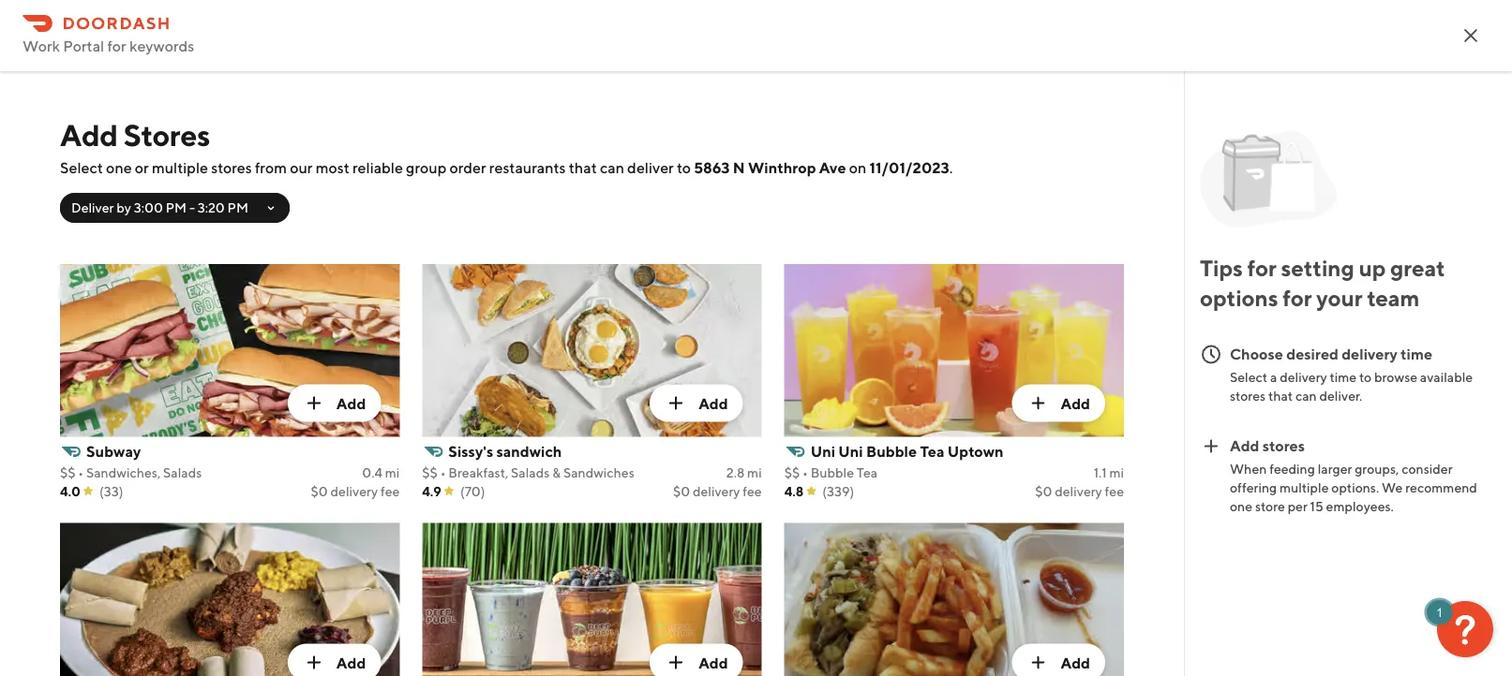 Task type: describe. For each thing, give the bounding box(es) containing it.
billing history link
[[0, 443, 300, 481]]

new for 7
[[654, 601, 682, 617]]

0 horizontal spatial 1
[[827, 141, 836, 168]]

multiple inside the add stores select one or multiple stores from our most reliable group order restaurants that can deliver to 5863 n winthrop ave on 11/01/2023 .
[[152, 159, 208, 177]]

sissy's sandwich
[[448, 443, 562, 460]]

0 vertical spatial -
[[452, 69, 461, 96]]

support link
[[0, 568, 300, 606]]

tue for 31
[[624, 146, 649, 164]]

31
[[591, 141, 612, 168]]

groups link
[[0, 361, 300, 398]]

available
[[1420, 370, 1473, 385]]

options.
[[1332, 480, 1379, 496]]

billing history
[[56, 453, 151, 471]]

4.0
[[60, 484, 81, 499]]

new order for 8
[[872, 601, 940, 617]]

&
[[552, 465, 561, 481]]

add stores select one or multiple stores from our most reliable group order restaurants that can deliver to 5863 n winthrop ave on 11/01/2023 .
[[60, 117, 953, 177]]

offering
[[1230, 480, 1277, 496]]

methods
[[120, 412, 182, 430]]

add inside the add stores select one or multiple stores from our most reliable group order restaurants that can deliver to 5863 n winthrop ave on 11/01/2023 .
[[60, 117, 118, 152]]

new for 6
[[435, 601, 464, 617]]

1 inside dropdown button
[[1436, 606, 1443, 620]]

order for 8
[[903, 601, 940, 617]]

team
[[1367, 285, 1420, 312]]

• for uni uni bubble tea uptown
[[802, 465, 808, 481]]

groups,
[[1355, 461, 1399, 477]]

tips for setting up great options for your team
[[1200, 255, 1445, 312]]

show
[[893, 74, 931, 91]]

feeding
[[1270, 461, 1315, 477]]

one inside the add stores select one or multiple stores from our most reliable group order restaurants that can deliver to 5863 n winthrop ave on 11/01/2023 .
[[106, 159, 132, 177]]

select inside choose desired delivery time select a delivery time to browse available stores that can deliver.
[[1230, 370, 1268, 385]]

3:20
[[198, 200, 225, 216]]

share meal calendar
[[1292, 74, 1437, 91]]

delivery for uni uni bubble tea uptown
[[1055, 484, 1102, 499]]

2.8 mi
[[726, 465, 762, 481]]

we
[[1382, 480, 1403, 496]]

delivery for sissy's sandwich
[[693, 484, 740, 499]]

mon
[[397, 540, 429, 557]]

30
[[372, 141, 401, 168]]

that inside the add stores select one or multiple stores from our most reliable group order restaurants that can deliver to 5863 n winthrop ave on 11/01/2023 .
[[569, 159, 597, 177]]

recommend
[[1406, 480, 1477, 496]]

meal
[[1336, 74, 1370, 91]]

sandwiches,
[[86, 465, 161, 481]]

1 pm from the left
[[166, 200, 187, 216]]

larger
[[1318, 461, 1352, 477]]

delivery up browse at the bottom of the page
[[1342, 345, 1398, 363]]

.
[[949, 159, 953, 177]]

new order for 6
[[435, 601, 503, 617]]

4.9
[[422, 484, 442, 499]]

new order button for 9
[[1028, 594, 1222, 624]]

browse
[[1374, 370, 1418, 385]]

or
[[135, 159, 149, 177]]

one inside add stores when feeding larger groups, consider offering multiple options. we recommend one store per 15 employees.
[[1230, 499, 1253, 514]]

october
[[360, 69, 447, 96]]

can inside the add stores select one or multiple stores from our most reliable group order restaurants that can deliver to 5863 n winthrop ave on 11/01/2023 .
[[600, 159, 624, 177]]

0.4
[[362, 465, 382, 481]]

delivery down the desired
[[1280, 370, 1327, 385]]

3:00
[[134, 200, 163, 216]]

new order for 3
[[1309, 208, 1377, 223]]

expensed meals
[[56, 122, 167, 140]]

restaurants
[[489, 159, 566, 177]]

expensed meals link
[[0, 113, 300, 150]]

when
[[1230, 461, 1267, 477]]

(33)
[[99, 484, 123, 499]]

new order for 9
[[1091, 601, 1158, 617]]

1 button
[[1427, 601, 1493, 658]]

stores
[[124, 117, 210, 152]]

go to doordash.com
[[56, 537, 199, 555]]

uni uni bubble tea uptown
[[811, 443, 1004, 460]]

november
[[466, 69, 575, 96]]

ave inside popup button
[[779, 74, 806, 91]]

from
[[255, 159, 287, 177]]

wed for 1
[[865, 146, 899, 164]]

billing
[[56, 453, 99, 471]]

tea for uni uni bubble tea uptown
[[920, 443, 945, 460]]

bubble for uni
[[866, 443, 917, 460]]

breakfast,
[[448, 465, 508, 481]]

n inside the add stores select one or multiple stores from our most reliable group order restaurants that can deliver to 5863 n winthrop ave on 11/01/2023 .
[[733, 159, 745, 177]]

go to doordash.com link
[[0, 527, 300, 564]]

0 horizontal spatial to
[[80, 537, 94, 555]]

2 uni from the left
[[838, 443, 863, 460]]

multiple inside add stores when feeding larger groups, consider offering multiple options. we recommend one store per 15 employees.
[[1280, 480, 1329, 496]]

calendar
[[1373, 74, 1437, 91]]

share
[[1292, 74, 1333, 91]]

tips
[[1200, 255, 1243, 282]]

on
[[849, 159, 867, 177]]

deliver by 3:00 pm - 3:20 pm button
[[60, 193, 290, 223]]

5863 n winthrop ave button
[[641, 64, 847, 101]]

deliver
[[71, 200, 114, 216]]

share meal calendar button
[[1244, 64, 1452, 101]]

close image
[[1460, 24, 1482, 47]]

• for sissy's sandwich
[[440, 465, 446, 481]]

$$ • breakfast,  salads & sandwiches
[[422, 465, 634, 481]]

stores inside the add stores select one or multiple stores from our most reliable group order restaurants that can deliver to 5863 n winthrop ave on 11/01/2023 .
[[211, 159, 252, 177]]

0.4 mi
[[362, 465, 400, 481]]

weekends
[[934, 74, 1003, 91]]

6
[[372, 535, 386, 562]]

show weekends
[[893, 74, 1003, 91]]

by
[[117, 200, 131, 216]]

payment methods link
[[0, 402, 300, 440]]

new order button for 8
[[809, 594, 1003, 624]]

5863 inside the add stores select one or multiple stores from our most reliable group order restaurants that can deliver to 5863 n winthrop ave on 11/01/2023 .
[[694, 159, 730, 177]]

most
[[316, 159, 349, 177]]

tea for $$ • bubble tea
[[857, 465, 878, 481]]

new order for 7
[[654, 601, 721, 617]]

new order button for 3
[[1246, 201, 1440, 231]]

order for 7
[[685, 601, 721, 617]]

new order button for 6
[[372, 594, 566, 624]]

2.8
[[726, 465, 745, 481]]

$$ • sandwiches, salads
[[60, 465, 202, 481]]

dashpass
[[56, 205, 122, 223]]

1.1 mi
[[1094, 465, 1124, 481]]

$0 for uni
[[1035, 484, 1052, 499]]

fee for uni
[[1105, 484, 1124, 499]]

order for 6
[[466, 601, 503, 617]]

15
[[1310, 499, 1324, 514]]

mi for uni
[[1110, 465, 1124, 481]]

- inside deliver by 3:00 pm - 3:20 pm popup button
[[189, 200, 195, 216]]

store
[[1255, 499, 1285, 514]]

bubble for •
[[811, 465, 854, 481]]

setting
[[1281, 255, 1354, 282]]

to inside choose desired delivery time select a delivery time to browse available stores that can deliver.
[[1359, 370, 1372, 385]]



Task type: vqa. For each thing, say whether or not it's contained in the screenshot.
"Payment Methods" link
yes



Task type: locate. For each thing, give the bounding box(es) containing it.
1 vertical spatial n
[[733, 159, 745, 177]]

tue right 7
[[614, 540, 639, 557]]

stores up feeding
[[1263, 437, 1305, 455]]

$$ for sissy's sandwich
[[422, 465, 438, 481]]

delivery down the 0.4
[[331, 484, 378, 499]]

3
[[1246, 141, 1259, 168]]

1 $$ from the left
[[60, 465, 75, 481]]

support
[[56, 578, 112, 596]]

winthrop
[[710, 74, 776, 91], [748, 159, 816, 177]]

1 vertical spatial ave
[[819, 159, 846, 177]]

1 horizontal spatial can
[[1296, 388, 1317, 404]]

0 horizontal spatial can
[[600, 159, 624, 177]]

sandwich
[[496, 443, 562, 460]]

$0 delivery fee for sissy's
[[673, 484, 762, 499]]

0 horizontal spatial •
[[78, 465, 84, 481]]

mi for sissy's
[[747, 465, 762, 481]]

new for 3
[[1309, 208, 1337, 223]]

$0 delivery fee down 2.8
[[673, 484, 762, 499]]

new order button for 7
[[591, 594, 785, 624]]

sissy's
[[448, 443, 493, 460]]

0 vertical spatial bubble
[[866, 443, 917, 460]]

5863 right deliver
[[694, 159, 730, 177]]

0 horizontal spatial $$
[[60, 465, 75, 481]]

delivery down 2.8
[[693, 484, 740, 499]]

pm right 3:20
[[227, 200, 249, 216]]

2 horizontal spatial •
[[802, 465, 808, 481]]

$0 delivery fee for uni
[[1035, 484, 1124, 499]]

stores inside add stores when feeding larger groups, consider offering multiple options. we recommend one store per 15 employees.
[[1263, 437, 1305, 455]]

can left deliver. on the right bottom of the page
[[1296, 388, 1317, 404]]

payment
[[56, 412, 117, 430]]

2 horizontal spatial $0 delivery fee
[[1035, 484, 1124, 499]]

9
[[1028, 535, 1041, 562]]

• up 4.0
[[78, 465, 84, 481]]

0 horizontal spatial -
[[189, 200, 195, 216]]

0 vertical spatial time
[[1401, 345, 1433, 363]]

$0 for sissy's
[[673, 484, 690, 499]]

1 vertical spatial winthrop
[[748, 159, 816, 177]]

1 • from the left
[[78, 465, 84, 481]]

deliver
[[627, 159, 674, 177]]

tue
[[624, 146, 649, 164], [614, 540, 639, 557]]

a
[[1270, 370, 1277, 385]]

4.8
[[784, 484, 804, 499]]

0 horizontal spatial tea
[[857, 465, 878, 481]]

that right restaurants
[[569, 159, 597, 177]]

1 horizontal spatial $$
[[422, 465, 438, 481]]

deliver by 3:00 pm - 3:20 pm
[[71, 200, 249, 216]]

tea left uptown
[[920, 443, 945, 460]]

stores inside choose desired delivery time select a delivery time to browse available stores that can deliver.
[[1230, 388, 1266, 404]]

order for 3
[[1340, 208, 1377, 223]]

thu
[[1052, 540, 1079, 557]]

to right deliver
[[677, 159, 691, 177]]

0 vertical spatial multiple
[[152, 159, 208, 177]]

$$ for subway
[[60, 465, 75, 481]]

1 horizontal spatial 5863
[[694, 159, 730, 177]]

ave
[[779, 74, 806, 91], [819, 159, 846, 177]]

$$ for uni uni bubble tea uptown
[[784, 465, 800, 481]]

1 horizontal spatial $0
[[673, 484, 690, 499]]

to inside the add stores select one or multiple stores from our most reliable group order restaurants that can deliver to 5863 n winthrop ave on 11/01/2023 .
[[677, 159, 691, 177]]

1 horizontal spatial uni
[[838, 443, 863, 460]]

0 horizontal spatial pm
[[166, 200, 187, 216]]

1 horizontal spatial ave
[[819, 159, 846, 177]]

2 mi from the left
[[747, 465, 762, 481]]

vouchers link
[[0, 154, 300, 191]]

add
[[60, 117, 118, 152], [336, 395, 366, 413], [699, 395, 728, 413], [1061, 395, 1090, 413], [1230, 437, 1260, 455], [336, 654, 366, 672], [699, 654, 728, 672], [1061, 654, 1090, 672]]

new for 8
[[872, 601, 901, 617]]

fee for sissy's
[[743, 484, 762, 499]]

0 vertical spatial to
[[677, 159, 691, 177]]

consider
[[1402, 461, 1453, 477]]

0 horizontal spatial n
[[695, 74, 707, 91]]

1 horizontal spatial one
[[1230, 499, 1253, 514]]

5863 right 2023
[[656, 74, 692, 91]]

one down offering
[[1230, 499, 1253, 514]]

for
[[107, 37, 126, 55], [107, 37, 126, 55], [125, 205, 144, 223], [1247, 255, 1277, 282], [1283, 285, 1312, 312]]

meals
[[127, 122, 167, 140]]

multiple
[[152, 159, 208, 177], [1280, 480, 1329, 496]]

0 horizontal spatial $0 delivery fee
[[311, 484, 400, 499]]

that inside choose desired delivery time select a delivery time to browse available stores that can deliver.
[[1268, 388, 1293, 404]]

2 • from the left
[[440, 465, 446, 481]]

1 horizontal spatial salads
[[511, 465, 550, 481]]

fee down 1.1 mi
[[1105, 484, 1124, 499]]

salads right history
[[163, 465, 202, 481]]

that
[[569, 159, 597, 177], [1268, 388, 1293, 404]]

$$ up '4.8'
[[784, 465, 800, 481]]

1 vertical spatial to
[[1359, 370, 1372, 385]]

8
[[809, 535, 823, 562]]

2 horizontal spatial mi
[[1110, 465, 1124, 481]]

0 horizontal spatial ave
[[779, 74, 806, 91]]

orders
[[104, 246, 153, 264]]

1 horizontal spatial that
[[1268, 388, 1293, 404]]

1 horizontal spatial select
[[1230, 370, 1268, 385]]

0 vertical spatial n
[[695, 74, 707, 91]]

$0 delivery fee down the 0.4
[[311, 484, 400, 499]]

0 vertical spatial wed
[[865, 146, 899, 164]]

select down choose
[[1230, 370, 1268, 385]]

0 horizontal spatial $0
[[311, 484, 328, 499]]

0 vertical spatial that
[[569, 159, 597, 177]]

• for subway
[[78, 465, 84, 481]]

uptown
[[948, 443, 1004, 460]]

order
[[449, 159, 486, 177]]

2 $0 delivery fee from the left
[[673, 484, 762, 499]]

0 vertical spatial winthrop
[[710, 74, 776, 91]]

ave inside the add stores select one or multiple stores from our most reliable group order restaurants that can deliver to 5863 n winthrop ave on 11/01/2023 .
[[819, 159, 846, 177]]

5863
[[656, 74, 692, 91], [694, 159, 730, 177]]

1 vertical spatial select
[[1230, 370, 1268, 385]]

1.1
[[1094, 465, 1107, 481]]

1 horizontal spatial •
[[440, 465, 446, 481]]

work portal for keywords
[[23, 37, 194, 55], [23, 37, 194, 55]]

1 vertical spatial bubble
[[811, 465, 854, 481]]

1
[[827, 141, 836, 168], [1436, 606, 1443, 620]]

- right october
[[452, 69, 461, 96]]

wed left .
[[865, 146, 899, 164]]

0 vertical spatial 1
[[827, 141, 836, 168]]

salads for sissy's sandwich
[[511, 465, 550, 481]]

1 horizontal spatial tea
[[920, 443, 945, 460]]

can inside choose desired delivery time select a delivery time to browse available stores that can deliver.
[[1296, 388, 1317, 404]]

ave left "show weekends" "checkbox"
[[779, 74, 806, 91]]

portal
[[63, 37, 104, 55], [63, 37, 104, 55]]

select down the 'expensed'
[[60, 159, 103, 177]]

0 horizontal spatial multiple
[[152, 159, 208, 177]]

mi right 2.8
[[747, 465, 762, 481]]

choose desired delivery time select a delivery time to browse available stores that can deliver.
[[1230, 345, 1473, 404]]

doordash.com
[[97, 537, 199, 555]]

to left browse at the bottom of the page
[[1359, 370, 1372, 385]]

0 vertical spatial one
[[106, 159, 132, 177]]

1 vertical spatial one
[[1230, 499, 1253, 514]]

1 horizontal spatial bubble
[[866, 443, 917, 460]]

go
[[56, 537, 77, 555]]

wed for 8
[[834, 540, 867, 557]]

salads
[[163, 465, 202, 481], [511, 465, 550, 481]]

1 horizontal spatial $0 delivery fee
[[673, 484, 762, 499]]

choose
[[1230, 345, 1283, 363]]

0 horizontal spatial select
[[60, 159, 103, 177]]

great
[[1390, 255, 1445, 282]]

delivery down 1.1 at the bottom right of the page
[[1055, 484, 1102, 499]]

groups
[[56, 371, 107, 389]]

0 vertical spatial 5863
[[656, 74, 692, 91]]

can left deliver
[[600, 159, 624, 177]]

delivery for subway
[[331, 484, 378, 499]]

your
[[1316, 285, 1363, 312]]

1 vertical spatial tea
[[857, 465, 878, 481]]

stores down choose
[[1230, 388, 1266, 404]]

1 horizontal spatial -
[[452, 69, 461, 96]]

1 vertical spatial -
[[189, 200, 195, 216]]

0 vertical spatial can
[[600, 159, 624, 177]]

bubble up $$ • bubble tea
[[866, 443, 917, 460]]

vouchers
[[56, 164, 120, 181]]

mi right 1.1 at the bottom right of the page
[[1110, 465, 1124, 481]]

october - november 2023
[[360, 69, 634, 96]]

3 $0 delivery fee from the left
[[1035, 484, 1124, 499]]

tue right 31
[[624, 146, 649, 164]]

0 vertical spatial select
[[60, 159, 103, 177]]

mi
[[385, 465, 400, 481], [747, 465, 762, 481], [1110, 465, 1124, 481]]

1 vertical spatial multiple
[[1280, 480, 1329, 496]]

1 $0 from the left
[[311, 484, 328, 499]]

3 $$ from the left
[[784, 465, 800, 481]]

2 salads from the left
[[511, 465, 550, 481]]

fee down 0.4 mi
[[381, 484, 400, 499]]

1 vertical spatial wed
[[834, 540, 867, 557]]

deliver.
[[1320, 388, 1362, 404]]

1 horizontal spatial time
[[1401, 345, 1433, 363]]

1 vertical spatial 5863
[[694, 159, 730, 177]]

1 vertical spatial time
[[1330, 370, 1357, 385]]

sandwiches
[[563, 465, 634, 481]]

new
[[1309, 208, 1337, 223], [435, 601, 464, 617], [654, 601, 682, 617], [872, 601, 901, 617], [1091, 601, 1119, 617]]

1 vertical spatial can
[[1296, 388, 1317, 404]]

1 vertical spatial 1
[[1436, 606, 1443, 620]]

2 $0 from the left
[[673, 484, 690, 499]]

• up '4.8'
[[802, 465, 808, 481]]

0 horizontal spatial salads
[[163, 465, 202, 481]]

time
[[1401, 345, 1433, 363], [1330, 370, 1357, 385]]

select inside the add stores select one or multiple stores from our most reliable group order restaurants that can deliver to 5863 n winthrop ave on 11/01/2023 .
[[60, 159, 103, 177]]

0 horizontal spatial fee
[[381, 484, 400, 499]]

$$ up 4.0
[[60, 465, 75, 481]]

0 horizontal spatial time
[[1330, 370, 1357, 385]]

1 horizontal spatial 1
[[1436, 606, 1443, 620]]

1 horizontal spatial multiple
[[1280, 480, 1329, 496]]

$$ • bubble tea
[[784, 465, 878, 481]]

3 fee from the left
[[1105, 484, 1124, 499]]

that down a
[[1268, 388, 1293, 404]]

salads down sandwich
[[511, 465, 550, 481]]

order
[[1340, 208, 1377, 223], [466, 601, 503, 617], [685, 601, 721, 617], [903, 601, 940, 617], [1122, 601, 1158, 617]]

0 horizontal spatial mi
[[385, 465, 400, 481]]

options
[[1200, 285, 1278, 312]]

1 vertical spatial stores
[[1230, 388, 1266, 404]]

add inside add stores when feeding larger groups, consider offering multiple options. we recommend one store per 15 employees.
[[1230, 437, 1260, 455]]

3 • from the left
[[802, 465, 808, 481]]

7
[[591, 535, 603, 562]]

mi right the 0.4
[[385, 465, 400, 481]]

2 horizontal spatial fee
[[1105, 484, 1124, 499]]

2 $$ from the left
[[422, 465, 438, 481]]

history
[[102, 453, 151, 471]]

2 vertical spatial to
[[80, 537, 94, 555]]

1 horizontal spatial pm
[[227, 200, 249, 216]]

0 horizontal spatial 5863
[[656, 74, 692, 91]]

expensed
[[56, 122, 124, 140]]

2 horizontal spatial $0
[[1035, 484, 1052, 499]]

new for 9
[[1091, 601, 1119, 617]]

1 fee from the left
[[381, 484, 400, 499]]

time up deliver. on the right bottom of the page
[[1330, 370, 1357, 385]]

5863 n winthrop ave
[[656, 74, 806, 91]]

n inside popup button
[[695, 74, 707, 91]]

time up browse at the bottom of the page
[[1401, 345, 1433, 363]]

$0
[[311, 484, 328, 499], [673, 484, 690, 499], [1035, 484, 1052, 499]]

up
[[1359, 255, 1386, 282]]

1 uni from the left
[[811, 443, 835, 460]]

3 $0 from the left
[[1035, 484, 1052, 499]]

-
[[452, 69, 461, 96], [189, 200, 195, 216]]

2 horizontal spatial $$
[[784, 465, 800, 481]]

to right go
[[80, 537, 94, 555]]

our
[[290, 159, 313, 177]]

payment methods
[[56, 412, 182, 430]]

• up 4.9
[[440, 465, 446, 481]]

0 horizontal spatial bubble
[[811, 465, 854, 481]]

fee
[[381, 484, 400, 499], [743, 484, 762, 499], [1105, 484, 1124, 499]]

employees
[[56, 330, 132, 347]]

fee down 2.8 mi
[[743, 484, 762, 499]]

multiple down the stores
[[152, 159, 208, 177]]

stores left from
[[211, 159, 252, 177]]

new order button
[[1246, 201, 1440, 231], [372, 594, 566, 624], [591, 594, 785, 624], [809, 594, 1003, 624], [1028, 594, 1222, 624]]

1 horizontal spatial fee
[[743, 484, 762, 499]]

1 vertical spatial that
[[1268, 388, 1293, 404]]

group orders link
[[0, 236, 300, 274]]

multiple up per
[[1280, 480, 1329, 496]]

$0 delivery fee down 1.1 at the bottom right of the page
[[1035, 484, 1124, 499]]

0 horizontal spatial that
[[569, 159, 597, 177]]

order for 9
[[1122, 601, 1158, 617]]

bubble up (339)
[[811, 465, 854, 481]]

0 vertical spatial tea
[[920, 443, 945, 460]]

0 horizontal spatial one
[[106, 159, 132, 177]]

2 vertical spatial stores
[[1263, 437, 1305, 455]]

per
[[1288, 499, 1308, 514]]

0 vertical spatial ave
[[779, 74, 806, 91]]

1 horizontal spatial to
[[677, 159, 691, 177]]

Show weekends checkbox
[[869, 74, 886, 91]]

dashpass for work
[[56, 205, 184, 223]]

1 $0 delivery fee from the left
[[311, 484, 400, 499]]

2 horizontal spatial to
[[1359, 370, 1372, 385]]

employees link
[[0, 320, 300, 357]]

salads for subway
[[163, 465, 202, 481]]

pm right 3:00
[[166, 200, 187, 216]]

$$ up 4.9
[[422, 465, 438, 481]]

winthrop inside the add stores select one or multiple stores from our most reliable group order restaurants that can deliver to 5863 n winthrop ave on 11/01/2023 .
[[748, 159, 816, 177]]

1 vertical spatial tue
[[614, 540, 639, 557]]

tea down uni uni bubble tea uptown
[[857, 465, 878, 481]]

ave left on
[[819, 159, 846, 177]]

winthrop inside popup button
[[710, 74, 776, 91]]

1 horizontal spatial n
[[733, 159, 745, 177]]

1 mi from the left
[[385, 465, 400, 481]]

tue for 7
[[614, 540, 639, 557]]

3 mi from the left
[[1110, 465, 1124, 481]]

0 horizontal spatial uni
[[811, 443, 835, 460]]

1 salads from the left
[[163, 465, 202, 481]]

2 pm from the left
[[227, 200, 249, 216]]

2023
[[579, 69, 634, 96]]

wed right 8
[[834, 540, 867, 557]]

group
[[56, 246, 101, 264]]

1 horizontal spatial mi
[[747, 465, 762, 481]]

2 fee from the left
[[743, 484, 762, 499]]

0 vertical spatial tue
[[624, 146, 649, 164]]

fri
[[1270, 146, 1289, 164]]

- left 3:20
[[189, 200, 195, 216]]

$0 delivery fee
[[311, 484, 400, 499], [673, 484, 762, 499], [1035, 484, 1124, 499]]

one left or
[[106, 159, 132, 177]]

can
[[600, 159, 624, 177], [1296, 388, 1317, 404]]

5863 inside popup button
[[656, 74, 692, 91]]

0 vertical spatial stores
[[211, 159, 252, 177]]



